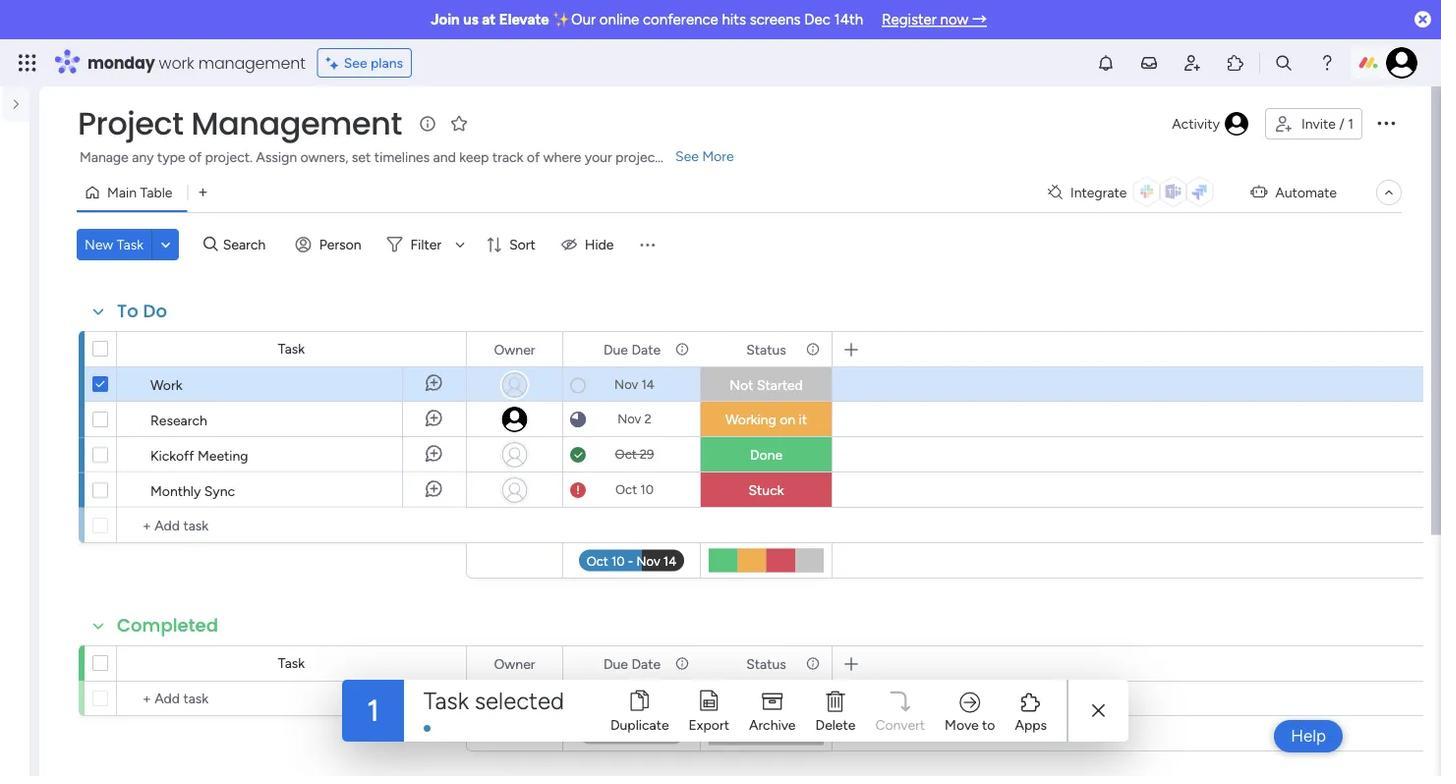 Task type: locate. For each thing, give the bounding box(es) containing it.
date up duplicate at the bottom left of page
[[632, 656, 661, 673]]

status
[[747, 341, 787, 358], [747, 656, 787, 673]]

add view image
[[199, 186, 207, 200]]

0 vertical spatial see
[[344, 55, 367, 71]]

column information image
[[805, 342, 821, 357], [675, 656, 690, 672]]

register
[[882, 11, 937, 29]]

oct left 29
[[615, 447, 637, 463]]

14
[[642, 377, 655, 393]]

1 vertical spatial see
[[676, 148, 699, 165]]

completed
[[117, 614, 218, 639]]

10
[[640, 482, 654, 498]]

join us at elevate ✨ our online conference hits screens dec 14th
[[431, 11, 864, 29]]

autopilot image
[[1251, 179, 1268, 204]]

stuck
[[749, 482, 784, 499]]

due up duplicate at the bottom left of page
[[604, 656, 628, 673]]

task
[[117, 237, 144, 253], [278, 341, 305, 357], [278, 655, 305, 672], [424, 687, 469, 716]]

angle down image
[[161, 237, 170, 252]]

1 vertical spatial due date
[[604, 656, 661, 673]]

monthly sync
[[150, 483, 235, 500]]

2 owner from the top
[[494, 656, 535, 673]]

arrow down image
[[449, 233, 472, 257]]

status field up not started at the right of page
[[742, 339, 791, 360]]

table
[[140, 184, 173, 201]]

see plans
[[344, 55, 403, 71]]

2 due from the top
[[604, 656, 628, 673]]

0 vertical spatial owner field
[[489, 339, 540, 360]]

0 horizontal spatial column information image
[[675, 342, 690, 357]]

nov left 14
[[615, 377, 638, 393]]

1 of from the left
[[189, 149, 202, 166]]

due date field up duplicate at the bottom left of page
[[599, 653, 666, 675]]

automate
[[1276, 184, 1337, 201]]

option
[[12, 275, 39, 309]]

0 horizontal spatial of
[[189, 149, 202, 166]]

1 status field from the top
[[742, 339, 791, 360]]

14th
[[834, 11, 864, 29]]

0 vertical spatial 1
[[1348, 116, 1354, 132]]

on
[[780, 412, 796, 428]]

29
[[640, 447, 654, 463]]

management
[[191, 102, 402, 146]]

home image
[[18, 104, 37, 124]]

0 vertical spatial + add task text field
[[127, 514, 457, 538]]

of right type
[[189, 149, 202, 166]]

help button
[[1275, 721, 1343, 753]]

due date
[[604, 341, 661, 358], [604, 656, 661, 673]]

1 vertical spatial 1
[[367, 694, 379, 729]]

see left more
[[676, 148, 699, 165]]

column information image
[[675, 342, 690, 357], [805, 656, 821, 672]]

+ Add task text field
[[127, 514, 457, 538], [127, 687, 457, 711]]

due date up duplicate at the bottom left of page
[[604, 656, 661, 673]]

working
[[726, 412, 777, 428]]

1
[[1348, 116, 1354, 132], [367, 694, 379, 729]]

1 horizontal spatial column information image
[[805, 656, 821, 672]]

1 vertical spatial column information image
[[675, 656, 690, 672]]

Search field
[[218, 231, 277, 259]]

0 horizontal spatial column information image
[[675, 656, 690, 672]]

help
[[1291, 727, 1327, 747]]

1 owner field from the top
[[489, 339, 540, 360]]

conference
[[643, 11, 719, 29]]

add to favorites image
[[449, 114, 469, 133]]

owner for second owner 'field' from the bottom
[[494, 341, 535, 358]]

2 status from the top
[[747, 656, 787, 673]]

owner for 2nd owner 'field'
[[494, 656, 535, 673]]

0 vertical spatial owner
[[494, 341, 535, 358]]

1 vertical spatial status
[[747, 656, 787, 673]]

2 of from the left
[[527, 149, 540, 166]]

1 vertical spatial status field
[[742, 653, 791, 675]]

1 horizontal spatial see
[[676, 148, 699, 165]]

activity button
[[1165, 108, 1258, 140]]

due up nov 14
[[604, 341, 628, 358]]

column information image for completed
[[805, 656, 821, 672]]

1 due from the top
[[604, 341, 628, 358]]

2 owner field from the top
[[489, 653, 540, 675]]

track
[[493, 149, 524, 166]]

column information image up it
[[805, 342, 821, 357]]

project.
[[205, 149, 253, 166]]

set
[[352, 149, 371, 166]]

1 vertical spatial column information image
[[805, 656, 821, 672]]

v2 search image
[[204, 234, 218, 256]]

0 horizontal spatial see
[[344, 55, 367, 71]]

2 status field from the top
[[742, 653, 791, 675]]

more
[[702, 148, 734, 165]]

status for first status field from the bottom of the page
[[747, 656, 787, 673]]

navigation
[[12, 275, 39, 309]]

column information image for due date
[[675, 656, 690, 672]]

column information image up export
[[675, 656, 690, 672]]

1 due date from the top
[[604, 341, 661, 358]]

sort button
[[478, 229, 548, 261]]

options image
[[1375, 111, 1398, 134]]

0 vertical spatial status field
[[742, 339, 791, 360]]

1 due date field from the top
[[599, 339, 666, 360]]

nov for nov 14
[[615, 377, 638, 393]]

our
[[571, 11, 596, 29]]

search everything image
[[1274, 53, 1294, 73]]

main
[[107, 184, 137, 201]]

invite / 1
[[1302, 116, 1354, 132]]

manage
[[80, 149, 129, 166]]

1 vertical spatial oct
[[616, 482, 637, 498]]

dapulse integrations image
[[1048, 185, 1063, 200]]

to do
[[117, 299, 167, 324]]

oct
[[615, 447, 637, 463], [616, 482, 637, 498]]

due date up nov 14
[[604, 341, 661, 358]]

1 vertical spatial due date field
[[599, 653, 666, 675]]

see
[[344, 55, 367, 71], [676, 148, 699, 165]]

/
[[1340, 116, 1345, 132]]

see more
[[676, 148, 734, 165]]

0 vertical spatial status
[[747, 341, 787, 358]]

hits
[[722, 11, 746, 29]]

status up not started at the right of page
[[747, 341, 787, 358]]

due date for 1st due date field from the top
[[604, 341, 661, 358]]

owner
[[494, 341, 535, 358], [494, 656, 535, 673]]

see left plans
[[344, 55, 367, 71]]

delete
[[816, 717, 856, 734]]

see inside button
[[344, 55, 367, 71]]

of
[[189, 149, 202, 166], [527, 149, 540, 166]]

1 horizontal spatial column information image
[[805, 342, 821, 357]]

oct 10
[[616, 482, 654, 498]]

1 vertical spatial owner
[[494, 656, 535, 673]]

Due Date field
[[599, 339, 666, 360], [599, 653, 666, 675]]

of right track
[[527, 149, 540, 166]]

invite members image
[[1183, 53, 1203, 73]]

1 owner from the top
[[494, 341, 535, 358]]

oct left 10
[[616, 482, 637, 498]]

owners,
[[301, 149, 349, 166]]

manage any type of project. assign owners, set timelines and keep track of where your project stands.
[[80, 149, 707, 166]]

elevate
[[499, 11, 549, 29]]

0 vertical spatial due date
[[604, 341, 661, 358]]

to
[[117, 299, 139, 324]]

person
[[319, 237, 361, 253]]

1 vertical spatial due
[[604, 656, 628, 673]]

Status field
[[742, 339, 791, 360], [742, 653, 791, 675]]

new
[[85, 237, 113, 253]]

2 due date from the top
[[604, 656, 661, 673]]

keep
[[459, 149, 489, 166]]

1 vertical spatial nov
[[618, 412, 642, 427]]

v2 overdue deadline image
[[570, 481, 586, 500]]

assign
[[256, 149, 297, 166]]

Owner field
[[489, 339, 540, 360], [489, 653, 540, 675]]

select product image
[[18, 53, 37, 73]]

0 vertical spatial nov
[[615, 377, 638, 393]]

1 vertical spatial owner field
[[489, 653, 540, 675]]

workspaces navigation
[[14, 189, 164, 264]]

list box
[[12, 275, 39, 309]]

working on it
[[726, 412, 807, 428]]

0 vertical spatial due
[[604, 341, 628, 358]]

date up 14
[[632, 341, 661, 358]]

stands.
[[664, 149, 707, 166]]

due date field up nov 14
[[599, 339, 666, 360]]

project management
[[78, 102, 402, 146]]

1 status from the top
[[747, 341, 787, 358]]

nov left the 2
[[618, 412, 642, 427]]

1 vertical spatial date
[[632, 656, 661, 673]]

type
[[157, 149, 185, 166]]

0 vertical spatial due date field
[[599, 339, 666, 360]]

status up archive
[[747, 656, 787, 673]]

do
[[143, 299, 167, 324]]

0 vertical spatial column information image
[[675, 342, 690, 357]]

0 vertical spatial date
[[632, 341, 661, 358]]

work
[[159, 52, 194, 74]]

menu image
[[638, 235, 657, 255]]

monthly
[[150, 483, 201, 500]]

status field up archive
[[742, 653, 791, 675]]

0 horizontal spatial 1
[[367, 694, 379, 729]]

0 vertical spatial column information image
[[805, 342, 821, 357]]

dec
[[805, 11, 831, 29]]

monday
[[88, 52, 155, 74]]

not started
[[730, 377, 803, 394]]

2 + add task text field from the top
[[127, 687, 457, 711]]

0 vertical spatial oct
[[615, 447, 637, 463]]

your
[[585, 149, 612, 166]]

started
[[757, 377, 803, 394]]

1 horizontal spatial of
[[527, 149, 540, 166]]

1 horizontal spatial 1
[[1348, 116, 1354, 132]]

1 vertical spatial + add task text field
[[127, 687, 457, 711]]



Task type: describe. For each thing, give the bounding box(es) containing it.
convert
[[876, 717, 925, 734]]

plans
[[371, 55, 403, 71]]

1 + add task text field from the top
[[127, 514, 457, 538]]

workspace options image
[[20, 195, 39, 215]]

→
[[972, 11, 987, 29]]

register now → link
[[882, 11, 987, 29]]

1 date from the top
[[632, 341, 661, 358]]

see for see more
[[676, 148, 699, 165]]

oct for oct 10
[[616, 482, 637, 498]]

see plans button
[[317, 48, 412, 78]]

v2 done deadline image
[[570, 446, 586, 465]]

due date for second due date field from the top
[[604, 656, 661, 673]]

2 date from the top
[[632, 656, 661, 673]]

at
[[482, 11, 496, 29]]

us
[[463, 11, 479, 29]]

kickoff
[[150, 447, 194, 464]]

kickoff meeting
[[150, 447, 248, 464]]

show board description image
[[416, 114, 439, 134]]

filter button
[[379, 229, 472, 261]]

see more link
[[674, 147, 736, 166]]

main table
[[107, 184, 173, 201]]

container image
[[19, 195, 38, 215]]

invite / 1 button
[[1266, 108, 1363, 140]]

bob builder image
[[1387, 47, 1418, 79]]

task inside new task button
[[117, 237, 144, 253]]

selected
[[475, 687, 564, 716]]

register now →
[[882, 11, 987, 29]]

column information image for status
[[805, 342, 821, 357]]

meeting
[[198, 447, 248, 464]]

sort
[[509, 237, 536, 253]]

not
[[730, 377, 754, 394]]

any
[[132, 149, 154, 166]]

oct 29
[[615, 447, 654, 463]]

timelines
[[374, 149, 430, 166]]

apps image
[[1226, 53, 1246, 73]]

where
[[543, 149, 582, 166]]

collapse board header image
[[1382, 185, 1397, 201]]

archive
[[749, 717, 796, 734]]

due for second due date field from the top
[[604, 656, 628, 673]]

task selected
[[424, 687, 564, 716]]

hide
[[585, 237, 614, 253]]

research
[[150, 412, 207, 429]]

join
[[431, 11, 460, 29]]

work
[[150, 377, 182, 393]]

To Do field
[[112, 299, 172, 325]]

2 due date field from the top
[[599, 653, 666, 675]]

invite
[[1302, 116, 1336, 132]]

main table button
[[77, 177, 187, 208]]

and
[[433, 149, 456, 166]]

activity
[[1172, 116, 1220, 132]]

new task button
[[77, 229, 151, 261]]

screens
[[750, 11, 801, 29]]

sync
[[204, 483, 235, 500]]

management
[[198, 52, 306, 74]]

see for see plans
[[344, 55, 367, 71]]

2
[[645, 412, 652, 427]]

project
[[78, 102, 183, 146]]

monday work management
[[88, 52, 306, 74]]

duplicate
[[611, 717, 669, 734]]

inbox image
[[1140, 53, 1159, 73]]

new task
[[85, 237, 144, 253]]

1 inside button
[[1348, 116, 1354, 132]]

now
[[941, 11, 969, 29]]

status for 2nd status field from the bottom of the page
[[747, 341, 787, 358]]

online
[[600, 11, 639, 29]]

nov for nov 2
[[618, 412, 642, 427]]

✨
[[553, 11, 568, 29]]

Completed field
[[112, 614, 223, 639]]

oct for oct 29
[[615, 447, 637, 463]]

it
[[799, 412, 807, 428]]

hide button
[[553, 229, 626, 261]]

move to
[[945, 717, 996, 734]]

due for 1st due date field from the top
[[604, 341, 628, 358]]

export
[[689, 717, 730, 734]]

Project Management field
[[73, 102, 407, 146]]

nov 2
[[618, 412, 652, 427]]

project
[[616, 149, 660, 166]]

nov 14
[[615, 377, 655, 393]]

person button
[[288, 229, 373, 261]]

my work image
[[18, 139, 35, 157]]

notifications image
[[1096, 53, 1116, 73]]

apps
[[1015, 717, 1047, 734]]

column information image for to do
[[675, 342, 690, 357]]

to
[[982, 717, 996, 734]]

move
[[945, 717, 979, 734]]

help image
[[1318, 53, 1337, 73]]



Task type: vqa. For each thing, say whether or not it's contained in the screenshot.
PROJECT MANAGEMENT at the top
yes



